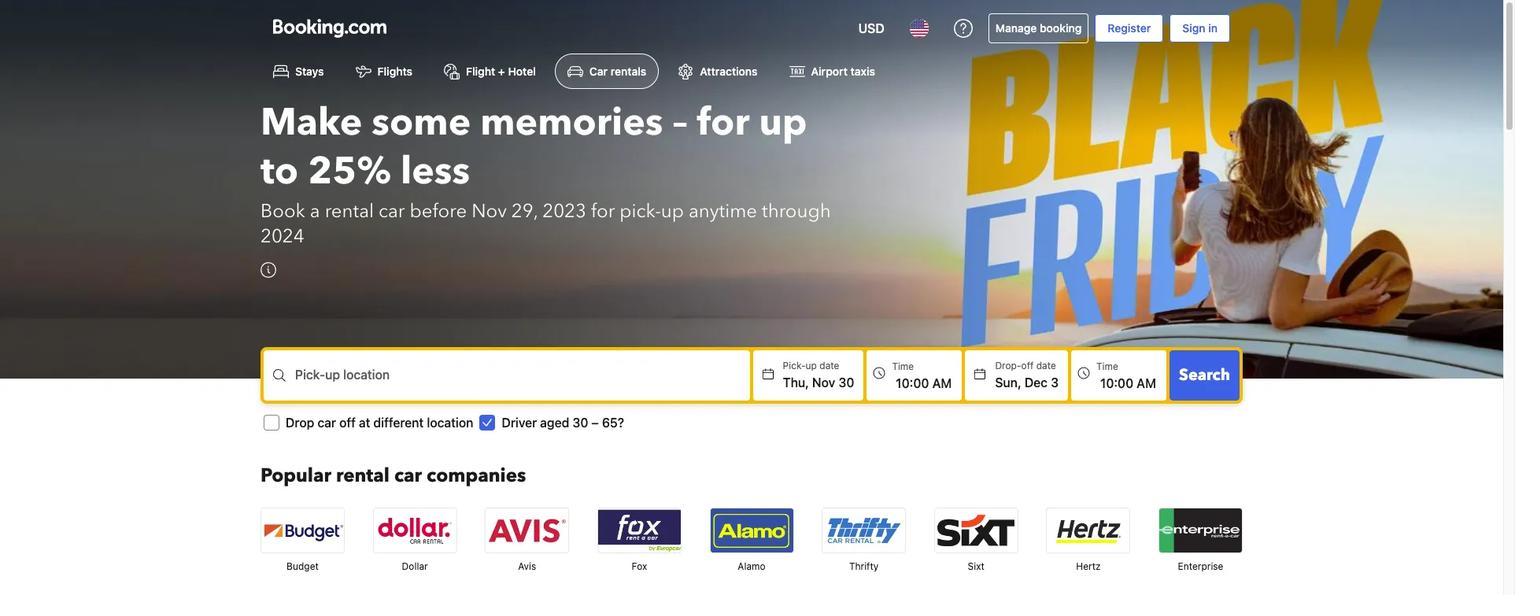 Task type: vqa. For each thing, say whether or not it's contained in the screenshot.
"Clementine"
no



Task type: locate. For each thing, give the bounding box(es) containing it.
1 horizontal spatial for
[[697, 97, 750, 149]]

1 horizontal spatial nov
[[813, 376, 836, 390]]

usd
[[859, 21, 885, 35]]

pick- for pick-up location
[[295, 368, 325, 382]]

1 vertical spatial –
[[592, 416, 599, 430]]

0 vertical spatial rental
[[325, 199, 374, 225]]

for left pick-
[[591, 199, 615, 225]]

0 horizontal spatial nov
[[472, 199, 507, 225]]

1 horizontal spatial –
[[673, 97, 688, 149]]

search
[[1180, 365, 1231, 386]]

popular
[[261, 463, 332, 489]]

usd button
[[849, 9, 894, 47]]

date for dec
[[1037, 360, 1057, 372]]

– inside make some memories – for up to 25% less book a rental car before nov 29, 2023 for pick-up anytime through 2024
[[673, 97, 688, 149]]

companies
[[427, 463, 526, 489]]

stays
[[295, 65, 324, 78]]

nov right thu,
[[813, 376, 836, 390]]

for down attractions
[[697, 97, 750, 149]]

– left 65?
[[592, 416, 599, 430]]

up up thu,
[[806, 360, 817, 372]]

up
[[759, 97, 808, 149], [661, 199, 684, 225], [806, 360, 817, 372], [325, 368, 340, 382]]

1 horizontal spatial off
[[1022, 360, 1034, 372]]

book
[[261, 199, 305, 225]]

0 vertical spatial for
[[697, 97, 750, 149]]

1 date from the left
[[820, 360, 840, 372]]

rental
[[325, 199, 374, 225], [336, 463, 390, 489]]

rental inside make some memories – for up to 25% less book a rental car before nov 29, 2023 for pick-up anytime through 2024
[[325, 199, 374, 225]]

off up dec on the bottom right
[[1022, 360, 1034, 372]]

car left before
[[379, 199, 405, 225]]

1 vertical spatial for
[[591, 199, 615, 225]]

taxis
[[851, 65, 876, 78]]

date
[[820, 360, 840, 372], [1037, 360, 1057, 372]]

rentals
[[611, 65, 647, 78]]

3
[[1051, 376, 1059, 390]]

– down attractions link
[[673, 97, 688, 149]]

nov left 29,
[[472, 199, 507, 225]]

25%
[[308, 146, 391, 198]]

off
[[1022, 360, 1034, 372], [339, 416, 356, 430]]

1 vertical spatial nov
[[813, 376, 836, 390]]

car rentals link
[[555, 54, 659, 89]]

0 horizontal spatial date
[[820, 360, 840, 372]]

pick-
[[620, 199, 661, 225]]

nov inside make some memories – for up to 25% less book a rental car before nov 29, 2023 for pick-up anytime through 2024
[[472, 199, 507, 225]]

pick-
[[783, 360, 806, 372], [295, 368, 325, 382]]

0 vertical spatial –
[[673, 97, 688, 149]]

enterprise logo image
[[1160, 509, 1243, 553]]

1 vertical spatial car
[[318, 416, 336, 430]]

car down the different
[[394, 463, 422, 489]]

car
[[590, 65, 608, 78]]

manage booking link
[[989, 13, 1089, 43]]

rental right a on the top of page
[[325, 199, 374, 225]]

less
[[401, 146, 470, 198]]

flights link
[[343, 54, 425, 89]]

dollar logo image
[[374, 509, 456, 553]]

register
[[1108, 21, 1152, 35]]

car right drop
[[318, 416, 336, 430]]

hertz
[[1077, 561, 1101, 573]]

2 vertical spatial car
[[394, 463, 422, 489]]

0 horizontal spatial off
[[339, 416, 356, 430]]

location
[[343, 368, 390, 382], [427, 416, 474, 430]]

pick- up drop
[[295, 368, 325, 382]]

65?
[[602, 416, 624, 430]]

flight + hotel
[[466, 65, 536, 78]]

location right the different
[[427, 416, 474, 430]]

–
[[673, 97, 688, 149], [592, 416, 599, 430]]

manage
[[996, 21, 1037, 35]]

see terms and conditions for more information image
[[261, 262, 276, 278], [261, 262, 276, 278]]

before
[[410, 199, 467, 225]]

attractions
[[700, 65, 758, 78]]

2023
[[543, 199, 587, 225]]

pick- inside pick-up date thu, nov 30
[[783, 360, 806, 372]]

off left at
[[339, 416, 356, 430]]

dec
[[1025, 376, 1048, 390]]

30 right aged
[[573, 416, 589, 430]]

0 vertical spatial location
[[343, 368, 390, 382]]

pick- for pick-up date thu, nov 30
[[783, 360, 806, 372]]

1 vertical spatial 30
[[573, 416, 589, 430]]

0 vertical spatial car
[[379, 199, 405, 225]]

nov
[[472, 199, 507, 225], [813, 376, 836, 390]]

date inside drop-off date sun, dec 3
[[1037, 360, 1057, 372]]

location up at
[[343, 368, 390, 382]]

1 vertical spatial location
[[427, 416, 474, 430]]

rental down at
[[336, 463, 390, 489]]

different
[[374, 416, 424, 430]]

0 vertical spatial off
[[1022, 360, 1034, 372]]

0 horizontal spatial pick-
[[295, 368, 325, 382]]

1 horizontal spatial 30
[[839, 376, 855, 390]]

off inside drop-off date sun, dec 3
[[1022, 360, 1034, 372]]

2 date from the left
[[1037, 360, 1057, 372]]

airport taxis link
[[777, 54, 888, 89]]

+
[[498, 65, 505, 78]]

pick- up thu,
[[783, 360, 806, 372]]

up up drop car off at different location
[[325, 368, 340, 382]]

1 horizontal spatial date
[[1037, 360, 1057, 372]]

1 vertical spatial rental
[[336, 463, 390, 489]]

0 horizontal spatial –
[[592, 416, 599, 430]]

0 horizontal spatial 30
[[573, 416, 589, 430]]

0 vertical spatial 30
[[839, 376, 855, 390]]

0 vertical spatial nov
[[472, 199, 507, 225]]

30 right thu,
[[839, 376, 855, 390]]

30
[[839, 376, 855, 390], [573, 416, 589, 430]]

car
[[379, 199, 405, 225], [318, 416, 336, 430], [394, 463, 422, 489]]

drop-off date sun, dec 3
[[996, 360, 1059, 390]]

for
[[697, 97, 750, 149], [591, 199, 615, 225]]

2024
[[261, 224, 305, 250]]

hotel
[[508, 65, 536, 78]]

hertz logo image
[[1048, 509, 1130, 553]]

1 horizontal spatial pick-
[[783, 360, 806, 372]]

to
[[261, 146, 299, 198]]

aged
[[540, 416, 570, 430]]

fox logo image
[[598, 509, 681, 553]]

through
[[762, 199, 831, 225]]

0 horizontal spatial location
[[343, 368, 390, 382]]

search button
[[1170, 351, 1240, 401]]

date inside pick-up date thu, nov 30
[[820, 360, 840, 372]]

flight + hotel link
[[432, 54, 549, 89]]



Task type: describe. For each thing, give the bounding box(es) containing it.
driver
[[502, 416, 537, 430]]

make
[[261, 97, 362, 149]]

drop-
[[996, 360, 1022, 372]]

pick-up date thu, nov 30
[[783, 360, 855, 390]]

1 horizontal spatial location
[[427, 416, 474, 430]]

stays link
[[261, 54, 337, 89]]

up left anytime
[[661, 199, 684, 225]]

drop car off at different location
[[286, 416, 474, 430]]

car rentals
[[590, 65, 647, 78]]

alamo logo image
[[711, 509, 793, 553]]

sixt
[[968, 561, 985, 573]]

a
[[310, 199, 320, 225]]

booking.com online hotel reservations image
[[273, 19, 387, 38]]

attractions link
[[666, 54, 771, 89]]

make some memories – for up to 25% less book a rental car before nov 29, 2023 for pick-up anytime through 2024
[[261, 97, 831, 250]]

enterprise
[[1178, 561, 1224, 573]]

thrifty
[[850, 561, 879, 573]]

dollar
[[402, 561, 428, 573]]

alamo
[[738, 561, 766, 573]]

nov inside pick-up date thu, nov 30
[[813, 376, 836, 390]]

driver aged 30 – 65?
[[502, 416, 624, 430]]

flight
[[466, 65, 496, 78]]

avis
[[518, 561, 536, 573]]

0 horizontal spatial for
[[591, 199, 615, 225]]

29,
[[512, 199, 538, 225]]

memories
[[481, 97, 663, 149]]

– for 65?
[[592, 416, 599, 430]]

30 inside pick-up date thu, nov 30
[[839, 376, 855, 390]]

budget logo image
[[261, 509, 344, 553]]

flights
[[378, 65, 413, 78]]

date for nov
[[820, 360, 840, 372]]

pick-up location
[[295, 368, 390, 382]]

avis logo image
[[486, 509, 569, 553]]

Pick-up location field
[[295, 376, 750, 395]]

car inside make some memories – for up to 25% less book a rental car before nov 29, 2023 for pick-up anytime through 2024
[[379, 199, 405, 225]]

sun,
[[996, 376, 1022, 390]]

at
[[359, 416, 370, 430]]

airport taxis
[[812, 65, 876, 78]]

airport
[[812, 65, 848, 78]]

sixt logo image
[[935, 509, 1018, 553]]

1 vertical spatial off
[[339, 416, 356, 430]]

– for for
[[673, 97, 688, 149]]

thrifty logo image
[[823, 509, 906, 553]]

popular rental car companies
[[261, 463, 526, 489]]

sign in link
[[1170, 14, 1231, 43]]

booking
[[1040, 21, 1082, 35]]

in
[[1209, 21, 1218, 35]]

thu,
[[783, 376, 810, 390]]

register link
[[1096, 14, 1164, 43]]

anytime
[[689, 199, 758, 225]]

up inside pick-up date thu, nov 30
[[806, 360, 817, 372]]

budget
[[287, 561, 319, 573]]

drop
[[286, 416, 314, 430]]

sign in
[[1183, 21, 1218, 35]]

manage booking
[[996, 21, 1082, 35]]

fox
[[632, 561, 648, 573]]

some
[[372, 97, 471, 149]]

sign
[[1183, 21, 1206, 35]]

up down the airport taxis link
[[759, 97, 808, 149]]



